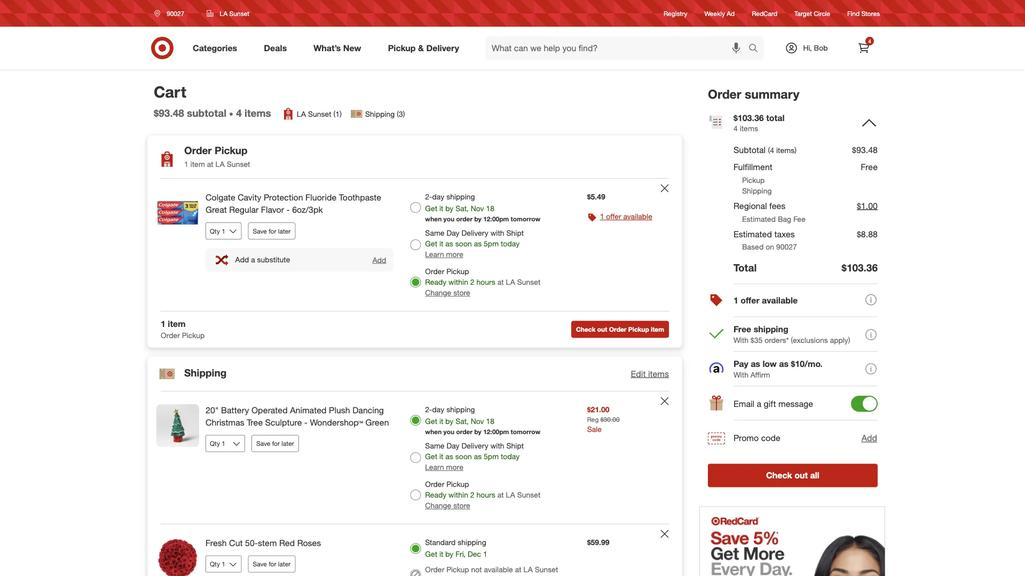 Task type: locate. For each thing, give the bounding box(es) containing it.
4 inside $103.36 total 4 items
[[734, 124, 738, 133]]

items up subtotal
[[740, 124, 758, 133]]

2 horizontal spatial add
[[861, 433, 877, 444]]

2 when from the top
[[425, 428, 442, 436]]

1 vertical spatial more
[[446, 463, 463, 472]]

reg
[[587, 416, 599, 424]]

1 inside standard shipping get it by fri, dec 1
[[483, 550, 487, 559]]

1 offer available
[[600, 212, 652, 221], [734, 295, 798, 306]]

0 horizontal spatial check
[[576, 326, 595, 334]]

regional fees
[[734, 201, 785, 211]]

0 vertical spatial when
[[425, 215, 442, 223]]

2 12:00pm from the top
[[483, 428, 509, 436]]

1 vertical spatial day
[[447, 441, 459, 451]]

0 vertical spatial 2
[[470, 278, 474, 287]]

1 within from the top
[[448, 278, 468, 287]]

colgate
[[206, 193, 235, 203]]

shipping inside free shipping with $35 orders* (exclusions apply)
[[754, 324, 788, 335]]

1 cart item ready to fulfill group from the top
[[148, 179, 682, 311]]

0 horizontal spatial shipping
[[184, 367, 227, 379]]

check for 1
[[576, 326, 595, 334]]

2 vertical spatial save for later button
[[248, 556, 295, 573]]

1 vertical spatial 4
[[236, 107, 242, 119]]

1 vertical spatial same day delivery with shipt get it as soon as 5pm today learn more
[[425, 441, 524, 472]]

3 cart item ready to fulfill group from the top
[[148, 525, 682, 577]]

1 vertical spatial 12:00pm
[[483, 428, 509, 436]]

target circle
[[794, 9, 830, 17]]

2 tomorrow from the top
[[511, 428, 540, 436]]

2 for 20" battery operated animated plush dancing christmas tree sculpture - wondershop™ green
[[470, 491, 474, 500]]

order summary
[[708, 86, 799, 101]]

low
[[763, 359, 777, 369]]

1 vertical spatial within
[[448, 491, 468, 500]]

save for later button for flavor
[[248, 223, 295, 240]]

edit items
[[631, 369, 669, 379]]

2- for 20" battery operated animated plush dancing christmas tree sculpture - wondershop™ green
[[425, 405, 432, 414]]

1 horizontal spatial -
[[304, 418, 308, 428]]

1 vertical spatial learn more button
[[425, 462, 463, 473]]

a left substitute
[[251, 255, 255, 265]]

you for 20" battery operated animated plush dancing christmas tree sculpture - wondershop™ green
[[443, 428, 454, 436]]

1 offer available inside cart item ready to fulfill "group"
[[600, 212, 652, 221]]

items inside the edit items 'dropdown button'
[[648, 369, 669, 379]]

order pickup not available at la sunset
[[425, 565, 558, 575]]

1 store pickup radio from the top
[[410, 277, 421, 288]]

dec
[[468, 550, 481, 559]]

at inside order pickup 1 item at la sunset
[[207, 160, 213, 169]]

1 with from the top
[[734, 336, 748, 345]]

- inside 20" battery operated animated plush dancing christmas tree sculpture - wondershop™ green
[[304, 418, 308, 428]]

redcard
[[752, 9, 777, 17]]

1 12:00pm from the top
[[483, 215, 509, 223]]

1 2- from the top
[[425, 192, 432, 202]]

with left $35
[[734, 336, 748, 345]]

0 vertical spatial day
[[447, 229, 459, 238]]

2 same from the top
[[425, 441, 444, 451]]

you for colgate cavity protection fluoride toothpaste great regular flavor - 6oz/3pk
[[443, 215, 454, 223]]

day for 20" battery operated animated plush dancing christmas tree sculpture - wondershop™ green
[[447, 441, 459, 451]]

1 soon from the top
[[455, 239, 472, 249]]

0 horizontal spatial add
[[235, 255, 249, 265]]

shipping left (3)
[[365, 109, 395, 118]]

save for later
[[253, 227, 291, 235], [256, 440, 294, 448], [253, 561, 291, 569]]

2 store pickup radio from the top
[[410, 490, 421, 501]]

1 horizontal spatial available
[[623, 212, 652, 221]]

change store button for colgate cavity protection fluoride toothpaste great regular flavor - 6oz/3pk
[[425, 288, 470, 298]]

$1.00
[[857, 201, 878, 211]]

1 vertical spatial sat,
[[456, 417, 469, 426]]

day for colgate cavity protection fluoride toothpaste great regular flavor - 6oz/3pk
[[432, 192, 444, 202]]

1 horizontal spatial a
[[757, 399, 761, 409]]

2 order pickup ready within 2 hours at la sunset change store from the top
[[425, 480, 540, 511]]

$21.00 reg $30.00 sale
[[587, 405, 620, 434]]

2 hours from the top
[[476, 491, 495, 500]]

change store button
[[425, 288, 470, 298], [425, 501, 470, 511]]

1 offer available down $5.49
[[600, 212, 652, 221]]

day for colgate cavity protection fluoride toothpaste great regular flavor - 6oz/3pk
[[447, 229, 459, 238]]

$103.36 inside $103.36 total 4 items
[[734, 113, 764, 123]]

2 for colgate cavity protection fluoride toothpaste great regular flavor - 6oz/3pk
[[470, 278, 474, 287]]

1 change from the top
[[425, 288, 451, 298]]

1 learn from the top
[[425, 250, 444, 259]]

same day delivery with shipt get it as soon as 5pm today learn more for 20" battery operated animated plush dancing christmas tree sculpture - wondershop™ green
[[425, 441, 524, 472]]

1 vertical spatial delivery
[[461, 229, 488, 238]]

2 day from the top
[[447, 441, 459, 451]]

1 when from the top
[[425, 215, 442, 223]]

day
[[447, 229, 459, 238], [447, 441, 459, 451]]

2 with from the top
[[490, 441, 504, 451]]

save down tree
[[256, 440, 270, 448]]

2 18 from the top
[[486, 417, 494, 426]]

order for colgate cavity protection fluoride toothpaste great regular flavor - 6oz/3pk
[[456, 215, 473, 223]]

2 store from the top
[[453, 501, 470, 511]]

same day delivery with shipt get it as soon as 5pm today learn more
[[425, 229, 524, 259], [425, 441, 524, 472]]

1 vertical spatial save
[[256, 440, 270, 448]]

0 vertical spatial estimated
[[742, 214, 776, 224]]

for down flavor on the left top of page
[[269, 227, 276, 235]]

pickup inside check out order pickup item button
[[628, 326, 649, 334]]

2 vertical spatial cart item ready to fulfill group
[[148, 525, 682, 577]]

2 learn more button from the top
[[425, 462, 463, 473]]

ready for colgate cavity protection fluoride toothpaste great regular flavor - 6oz/3pk
[[425, 278, 446, 287]]

save for later down "sculpture" on the left of the page
[[256, 440, 294, 448]]

1 same day delivery with shipt get it as soon as 5pm today learn more from the top
[[425, 229, 524, 259]]

save for tree
[[256, 440, 270, 448]]

shipping inside standard shipping get it by fri, dec 1
[[458, 538, 486, 547]]

0 vertical spatial 2-
[[425, 192, 432, 202]]

shipt for colgate cavity protection fluoride toothpaste great regular flavor - 6oz/3pk
[[506, 229, 524, 238]]

cart
[[154, 82, 186, 101]]

90027 left the la sunset dropdown button
[[167, 9, 184, 17]]

2 cart item ready to fulfill group from the top
[[148, 392, 682, 524]]

sunset inside list
[[308, 109, 331, 118]]

shipping up 20"
[[184, 367, 227, 379]]

12:00pm
[[483, 215, 509, 223], [483, 428, 509, 436]]

save for later for flavor
[[253, 227, 291, 235]]

1 vertical spatial for
[[272, 440, 280, 448]]

1 vertical spatial available
[[762, 295, 798, 306]]

12:00pm for colgate cavity protection fluoride toothpaste great regular flavor - 6oz/3pk
[[483, 215, 509, 223]]

out for 1
[[597, 326, 607, 334]]

1 vertical spatial 1 offer available
[[734, 295, 798, 306]]

1 vertical spatial a
[[757, 399, 761, 409]]

0 vertical spatial same
[[425, 229, 444, 238]]

later down flavor on the left top of page
[[278, 227, 291, 235]]

1 ready from the top
[[425, 278, 446, 287]]

0 vertical spatial change store button
[[425, 288, 470, 298]]

1 5pm from the top
[[484, 239, 499, 249]]

0 vertical spatial 12:00pm
[[483, 215, 509, 223]]

5 it from the top
[[439, 550, 443, 559]]

save down fresh cut 50-stem red roses
[[253, 561, 267, 569]]

2 horizontal spatial 4
[[868, 38, 871, 44]]

sat, for colgate cavity protection fluoride toothpaste great regular flavor - 6oz/3pk
[[456, 204, 469, 213]]

tree
[[247, 418, 263, 428]]

more for colgate cavity protection fluoride toothpaste great regular flavor - 6oz/3pk
[[446, 250, 463, 259]]

item inside order pickup 1 item at la sunset
[[190, 160, 205, 169]]

1 vertical spatial same
[[425, 441, 444, 451]]

store for 20" battery operated animated plush dancing christmas tree sculpture - wondershop™ green
[[453, 501, 470, 511]]

get inside standard shipping get it by fri, dec 1
[[425, 550, 437, 559]]

2 today from the top
[[501, 452, 520, 461]]

2 change store button from the top
[[425, 501, 470, 511]]

2 change from the top
[[425, 501, 451, 511]]

within for 20" battery operated animated plush dancing christmas tree sculpture - wondershop™ green
[[448, 491, 468, 500]]

shipping (3)
[[365, 109, 405, 118]]

1 vertical spatial change store button
[[425, 501, 470, 511]]

1 day from the top
[[447, 229, 459, 238]]

1 vertical spatial save for later button
[[251, 435, 299, 453]]

fluoride
[[305, 193, 336, 203]]

0 vertical spatial change
[[425, 288, 451, 298]]

1 vertical spatial store pickup radio
[[410, 490, 421, 501]]

check
[[576, 326, 595, 334], [766, 471, 792, 481]]

$21.00
[[587, 405, 609, 414]]

by inside standard shipping get it by fri, dec 1
[[445, 550, 453, 559]]

search
[[744, 44, 769, 54]]

1 vertical spatial out
[[794, 471, 808, 481]]

order pickup ready within 2 hours at la sunset change store
[[425, 267, 540, 298], [425, 480, 540, 511]]

within
[[448, 278, 468, 287], [448, 491, 468, 500]]

sat, for 20" battery operated animated plush dancing christmas tree sculpture - wondershop™ green
[[456, 417, 469, 426]]

cart item ready to fulfill group containing colgate cavity protection fluoride toothpaste great regular flavor - 6oz/3pk
[[148, 179, 682, 311]]

save for later button for tree
[[251, 435, 299, 453]]

learn more button for 20" battery operated animated plush dancing christmas tree sculpture - wondershop™ green
[[425, 462, 463, 473]]

1 vertical spatial learn
[[425, 463, 444, 472]]

estimated up "based"
[[734, 229, 772, 239]]

shipping
[[365, 109, 395, 118], [742, 186, 772, 195], [184, 367, 227, 379]]

0 vertical spatial tomorrow
[[511, 215, 540, 223]]

- down the protection
[[286, 205, 290, 215]]

find stores link
[[847, 9, 880, 18]]

None radio
[[410, 202, 421, 213]]

5 get from the top
[[425, 550, 437, 559]]

learn for colgate cavity protection fluoride toothpaste great regular flavor - 6oz/3pk
[[425, 250, 444, 259]]

1
[[184, 160, 188, 169], [600, 212, 604, 221], [734, 295, 738, 306], [161, 319, 165, 329], [483, 550, 487, 559]]

1 vertical spatial 18
[[486, 417, 494, 426]]

0 vertical spatial 90027
[[167, 9, 184, 17]]

standard
[[425, 538, 456, 547]]

orders*
[[765, 336, 789, 345]]

0 vertical spatial same day delivery with shipt get it as soon as 5pm today learn more
[[425, 229, 524, 259]]

0 vertical spatial 1 offer available
[[600, 212, 652, 221]]

save down flavor on the left top of page
[[253, 227, 267, 235]]

2 same day delivery with shipt get it as soon as 5pm today learn more from the top
[[425, 441, 524, 472]]

1 order from the top
[[456, 215, 473, 223]]

1 vertical spatial order pickup ready within 2 hours at la sunset change store
[[425, 480, 540, 511]]

2 soon from the top
[[455, 452, 472, 461]]

4 right subtotal
[[236, 107, 242, 119]]

$103.36 for $103.36
[[842, 262, 878, 274]]

a for add
[[251, 255, 255, 265]]

list
[[282, 108, 405, 120]]

0 vertical spatial order
[[456, 215, 473, 223]]

0 vertical spatial $103.36
[[734, 113, 764, 123]]

2 shipt from the top
[[506, 441, 524, 451]]

free inside free shipping with $35 orders* (exclusions apply)
[[734, 324, 751, 335]]

all
[[810, 471, 819, 481]]

edit items button
[[631, 368, 669, 380]]

today for colgate cavity protection fluoride toothpaste great regular flavor - 6oz/3pk
[[501, 239, 520, 249]]

1 sat, from the top
[[456, 204, 469, 213]]

0 vertical spatial a
[[251, 255, 255, 265]]

1 more from the top
[[446, 250, 463, 259]]

1 horizontal spatial items
[[648, 369, 669, 379]]

affirm
[[750, 370, 770, 380]]

2 horizontal spatial available
[[762, 295, 798, 306]]

total
[[734, 262, 757, 274]]

1 vertical spatial day
[[432, 405, 444, 414]]

2 5pm from the top
[[484, 452, 499, 461]]

1 vertical spatial check
[[766, 471, 792, 481]]

0 horizontal spatial -
[[286, 205, 290, 215]]

soon
[[455, 239, 472, 249], [455, 452, 472, 461]]

1 day from the top
[[432, 192, 444, 202]]

la
[[220, 9, 228, 17], [297, 109, 306, 118], [215, 160, 225, 169], [506, 278, 515, 287], [506, 491, 515, 500], [523, 565, 533, 575]]

save for later button down "sculpture" on the left of the page
[[251, 435, 299, 453]]

items right subtotal
[[245, 107, 271, 119]]

save for later button down flavor on the left top of page
[[248, 223, 295, 240]]

save for later down flavor on the left top of page
[[253, 227, 291, 235]]

5pm for 20" battery operated animated plush dancing christmas tree sculpture - wondershop™ green
[[484, 452, 499, 461]]

1 vertical spatial free
[[734, 324, 751, 335]]

delivery for colgate cavity protection fluoride toothpaste great regular flavor - 6oz/3pk
[[461, 229, 488, 238]]

message
[[778, 399, 813, 409]]

0 vertical spatial 5pm
[[484, 239, 499, 249]]

1 get from the top
[[425, 204, 437, 213]]

later down "sculpture" on the left of the page
[[282, 440, 294, 448]]

cart item ready to fulfill group containing fresh cut 50-stem red roses
[[148, 525, 682, 577]]

1 vertical spatial $103.36
[[842, 262, 878, 274]]

with down pay at the bottom of the page
[[734, 370, 748, 380]]

$103.36 down $8.88
[[842, 262, 878, 274]]

0 vertical spatial store pickup radio
[[410, 277, 421, 288]]

- down the animated
[[304, 418, 308, 428]]

categories
[[193, 43, 237, 53]]

1 vertical spatial estimated
[[734, 229, 772, 239]]

0 vertical spatial today
[[501, 239, 520, 249]]

save for later down stem
[[253, 561, 291, 569]]

0 horizontal spatial 1 offer available
[[600, 212, 652, 221]]

2 with from the top
[[734, 370, 748, 380]]

ready for 20" battery operated animated plush dancing christmas tree sculpture - wondershop™ green
[[425, 491, 446, 500]]

soon for 20" battery operated animated plush dancing christmas tree sculpture - wondershop™ green
[[455, 452, 472, 461]]

1 vertical spatial tomorrow
[[511, 428, 540, 436]]

2 ready from the top
[[425, 491, 446, 500]]

0 vertical spatial cart item ready to fulfill group
[[148, 179, 682, 311]]

1 tomorrow from the top
[[511, 215, 540, 223]]

deals link
[[255, 36, 300, 60]]

1 offer available button up free shipping with $35 orders* (exclusions apply)
[[708, 284, 878, 318]]

0 vertical spatial 2-day shipping get it by sat, nov 18 when you order by 12:00pm tomorrow
[[425, 192, 540, 223]]

nov for colgate cavity protection fluoride toothpaste great regular flavor - 6oz/3pk
[[471, 204, 484, 213]]

2 more from the top
[[446, 463, 463, 472]]

0 vertical spatial day
[[432, 192, 444, 202]]

0 horizontal spatial $103.36
[[734, 113, 764, 123]]

for
[[269, 227, 276, 235], [272, 440, 280, 448], [269, 561, 276, 569]]

2 vertical spatial delivery
[[461, 441, 488, 451]]

2 nov from the top
[[471, 417, 484, 426]]

pay
[[734, 359, 748, 369]]

90027 inside dropdown button
[[167, 9, 184, 17]]

$103.36
[[734, 113, 764, 123], [842, 262, 878, 274]]

offer
[[606, 212, 621, 221], [741, 295, 759, 306]]

later down 'red'
[[278, 561, 291, 569]]

0 horizontal spatial out
[[597, 326, 607, 334]]

0 vertical spatial you
[[443, 215, 454, 223]]

learn
[[425, 250, 444, 259], [425, 463, 444, 472]]

0 horizontal spatial 90027
[[167, 9, 184, 17]]

2 order from the top
[[456, 428, 473, 436]]

store for colgate cavity protection fluoride toothpaste great regular flavor - 6oz/3pk
[[453, 288, 470, 298]]

for down "sculpture" on the left of the page
[[272, 440, 280, 448]]

today for 20" battery operated animated plush dancing christmas tree sculpture - wondershop™ green
[[501, 452, 520, 461]]

0 horizontal spatial 1 offer available button
[[600, 211, 652, 222]]

pickup
[[388, 43, 416, 53], [215, 144, 248, 157], [742, 175, 765, 185], [446, 267, 469, 276], [628, 326, 649, 334], [182, 331, 205, 340], [446, 480, 469, 489], [446, 565, 469, 575]]

0 vertical spatial out
[[597, 326, 607, 334]]

order pickup ready within 2 hours at la sunset change store for colgate cavity protection fluoride toothpaste great regular flavor - 6oz/3pk
[[425, 267, 540, 298]]

1 learn more button from the top
[[425, 249, 463, 260]]

3 get from the top
[[425, 417, 437, 426]]

learn more button for colgate cavity protection fluoride toothpaste great regular flavor - 6oz/3pk
[[425, 249, 463, 260]]

1 vertical spatial 2-
[[425, 405, 432, 414]]

free up $1.00
[[861, 162, 878, 172]]

shipping
[[446, 192, 475, 202], [754, 324, 788, 335], [446, 405, 475, 414], [458, 538, 486, 547]]

0 vertical spatial order pickup ready within 2 hours at la sunset change store
[[425, 267, 540, 298]]

1 horizontal spatial shipping
[[365, 109, 395, 118]]

1 2-day shipping get it by sat, nov 18 when you order by 12:00pm tomorrow from the top
[[425, 192, 540, 223]]

1 2 from the top
[[470, 278, 474, 287]]

a left gift
[[757, 399, 761, 409]]

pickup & delivery
[[388, 43, 459, 53]]

1 vertical spatial 2
[[470, 491, 474, 500]]

later
[[278, 227, 291, 235], [282, 440, 294, 448], [278, 561, 291, 569]]

taxes
[[774, 229, 795, 239]]

0 vertical spatial sat,
[[456, 204, 469, 213]]

2 get from the top
[[425, 239, 437, 249]]

cart item ready to fulfill group containing 20" battery operated animated plush dancing christmas tree sculpture - wondershop™ green
[[148, 392, 682, 524]]

1 with from the top
[[490, 229, 504, 238]]

operated
[[251, 405, 288, 416]]

same for colgate cavity protection fluoride toothpaste great regular flavor - 6oz/3pk
[[425, 229, 444, 238]]

1 change store button from the top
[[425, 288, 470, 298]]

at
[[207, 160, 213, 169], [497, 278, 504, 287], [497, 491, 504, 500], [515, 565, 521, 575]]

Store pickup radio
[[410, 277, 421, 288], [410, 490, 421, 501]]

fulfillment
[[734, 162, 772, 172]]

order
[[456, 215, 473, 223], [456, 428, 473, 436]]

None radio
[[410, 240, 421, 250], [410, 415, 421, 426], [410, 453, 421, 463], [410, 544, 421, 554], [410, 240, 421, 250], [410, 415, 421, 426], [410, 453, 421, 463], [410, 544, 421, 554]]

estimated
[[742, 214, 776, 224], [734, 229, 772, 239]]

cart item ready to fulfill group
[[148, 179, 682, 311], [148, 392, 682, 524], [148, 525, 682, 577]]

add for add button to the bottom
[[861, 433, 877, 444]]

1 vertical spatial with
[[490, 441, 504, 451]]

1 horizontal spatial 4
[[734, 124, 738, 133]]

code
[[761, 433, 780, 444]]

la sunset
[[220, 9, 249, 17]]

1 horizontal spatial add button
[[861, 432, 878, 445]]

1 store from the top
[[453, 288, 470, 298]]

subtotal
[[734, 145, 766, 155]]

for for flavor
[[269, 227, 276, 235]]

you
[[443, 215, 454, 223], [443, 428, 454, 436]]

0 vertical spatial save
[[253, 227, 267, 235]]

1 today from the top
[[501, 239, 520, 249]]

$103.36 down order summary
[[734, 113, 764, 123]]

0 horizontal spatial a
[[251, 255, 255, 265]]

1 18 from the top
[[486, 204, 494, 213]]

1 nov from the top
[[471, 204, 484, 213]]

2 horizontal spatial item
[[651, 326, 664, 334]]

0 vertical spatial $93.48
[[154, 107, 184, 119]]

plush
[[329, 405, 350, 416]]

bag
[[778, 214, 791, 224]]

shipping up regional fees
[[742, 186, 772, 195]]

1 vertical spatial 2-day shipping get it by sat, nov 18 when you order by 12:00pm tomorrow
[[425, 405, 540, 436]]

4 up subtotal
[[734, 124, 738, 133]]

1 hours from the top
[[476, 278, 495, 287]]

more
[[446, 250, 463, 259], [446, 463, 463, 472]]

2 vertical spatial save
[[253, 561, 267, 569]]

when for colgate cavity protection fluoride toothpaste great regular flavor - 6oz/3pk
[[425, 215, 442, 223]]

1 shipt from the top
[[506, 229, 524, 238]]

2 within from the top
[[448, 491, 468, 500]]

0 horizontal spatial add button
[[372, 255, 387, 265]]

2 you from the top
[[443, 428, 454, 436]]

1 offer available button down $5.49
[[600, 211, 652, 222]]

2 learn from the top
[[425, 463, 444, 472]]

order for 20" battery operated animated plush dancing christmas tree sculpture - wondershop™ green
[[456, 428, 473, 436]]

1 same from the top
[[425, 229, 444, 238]]

it
[[439, 204, 443, 213], [439, 239, 443, 249], [439, 417, 443, 426], [439, 452, 443, 461], [439, 550, 443, 559]]

0 vertical spatial shipping
[[365, 109, 395, 118]]

2 2- from the top
[[425, 405, 432, 414]]

0 vertical spatial ready
[[425, 278, 446, 287]]

save for later button down stem
[[248, 556, 295, 573]]

ready
[[425, 278, 446, 287], [425, 491, 446, 500]]

check out all button
[[708, 464, 878, 488]]

estimated down regional fees
[[742, 214, 776, 224]]

free up $35
[[734, 324, 751, 335]]

0 vertical spatial 4
[[868, 38, 871, 44]]

1 order pickup ready within 2 hours at la sunset change store from the top
[[425, 267, 540, 298]]

1 you from the top
[[443, 215, 454, 223]]

4 inside 4 link
[[868, 38, 871, 44]]

4 down stores at the top
[[868, 38, 871, 44]]

nov
[[471, 204, 484, 213], [471, 417, 484, 426]]

1 vertical spatial when
[[425, 428, 442, 436]]

2 2 from the top
[[470, 491, 474, 500]]

hours for colgate cavity protection fluoride toothpaste great regular flavor - 6oz/3pk
[[476, 278, 495, 287]]

2 day from the top
[[432, 405, 444, 414]]

0 vertical spatial 18
[[486, 204, 494, 213]]

2 sat, from the top
[[456, 417, 469, 426]]

more for 20" battery operated animated plush dancing christmas tree sculpture - wondershop™ green
[[446, 463, 463, 472]]

4 items
[[236, 107, 271, 119]]

out
[[597, 326, 607, 334], [794, 471, 808, 481]]

-
[[286, 205, 290, 215], [304, 418, 308, 428]]

2 2-day shipping get it by sat, nov 18 when you order by 12:00pm tomorrow from the top
[[425, 405, 540, 436]]

pickup inside pickup & delivery link
[[388, 43, 416, 53]]

0 horizontal spatial $93.48
[[154, 107, 184, 119]]

affirm image
[[709, 363, 724, 373]]

for down stem
[[269, 561, 276, 569]]

50-
[[245, 538, 258, 549]]

90027 down taxes at the top of page
[[776, 242, 797, 252]]

get
[[425, 204, 437, 213], [425, 239, 437, 249], [425, 417, 437, 426], [425, 452, 437, 461], [425, 550, 437, 559]]

items right edit
[[648, 369, 669, 379]]

1 offer available down total
[[734, 295, 798, 306]]

1 horizontal spatial item
[[190, 160, 205, 169]]



Task type: describe. For each thing, give the bounding box(es) containing it.
What can we help you find? suggestions appear below search field
[[485, 36, 751, 60]]

free for free
[[861, 162, 878, 172]]

20" battery operated animated plush dancing christmas tree sculpture - wondershop™ green
[[206, 405, 389, 428]]

add for top add button
[[372, 255, 386, 265]]

$35
[[750, 336, 762, 345]]

0 vertical spatial add button
[[372, 255, 387, 265]]

animated
[[290, 405, 327, 416]]

2 vertical spatial later
[[278, 561, 291, 569]]

find
[[847, 9, 860, 17]]

check out all
[[766, 471, 819, 481]]

nov for 20" battery operated animated plush dancing christmas tree sculpture - wondershop™ green
[[471, 417, 484, 426]]

2 vertical spatial available
[[484, 565, 513, 575]]

redcard link
[[752, 9, 777, 18]]

fee
[[793, 214, 806, 224]]

fresh cut 50-stem red roses
[[206, 538, 321, 549]]

summary
[[745, 86, 799, 101]]

soon for colgate cavity protection fluoride toothpaste great regular flavor - 6oz/3pk
[[455, 239, 472, 249]]

pickup inside order pickup 1 item at la sunset
[[215, 144, 248, 157]]

0 vertical spatial available
[[623, 212, 652, 221]]

with inside pay as low as $10/mo. with affirm
[[734, 370, 748, 380]]

fresh cut 50-stem red roses link
[[206, 538, 393, 550]]

what's new link
[[304, 36, 375, 60]]

order pickup ready within 2 hours at la sunset change store for 20" battery operated animated plush dancing christmas tree sculpture - wondershop™ green
[[425, 480, 540, 511]]

save for flavor
[[253, 227, 267, 235]]

(3)
[[397, 109, 405, 118]]

within for colgate cavity protection fluoride toothpaste great regular flavor - 6oz/3pk
[[448, 278, 468, 287]]

target
[[794, 9, 812, 17]]

when for 20" battery operated animated plush dancing christmas tree sculpture - wondershop™ green
[[425, 428, 442, 436]]

1 horizontal spatial 1 offer available
[[734, 295, 798, 306]]

items for edit items
[[648, 369, 669, 379]]

with for 20" battery operated animated plush dancing christmas tree sculpture - wondershop™ green
[[490, 441, 504, 451]]

la sunset button
[[200, 4, 256, 23]]

day for 20" battery operated animated plush dancing christmas tree sculpture - wondershop™ green
[[432, 405, 444, 414]]

order inside 1 item order pickup
[[161, 331, 180, 340]]

change store button for 20" battery operated animated plush dancing christmas tree sculpture - wondershop™ green
[[425, 501, 470, 511]]

20"
[[206, 405, 219, 416]]

out for order summary
[[794, 471, 808, 481]]

sunset inside dropdown button
[[229, 9, 249, 17]]

0 vertical spatial delivery
[[426, 43, 459, 53]]

la inside list
[[297, 109, 306, 118]]

subtotal
[[187, 107, 226, 119]]

same for 20" battery operated animated plush dancing christmas tree sculpture - wondershop™ green
[[425, 441, 444, 451]]

12:00pm for 20" battery operated animated plush dancing christmas tree sculpture - wondershop™ green
[[483, 428, 509, 436]]

pickup & delivery link
[[379, 36, 472, 60]]

change for colgate cavity protection fluoride toothpaste great regular flavor - 6oz/3pk
[[425, 288, 451, 298]]

hours for 20" battery operated animated plush dancing christmas tree sculpture - wondershop™ green
[[476, 491, 495, 500]]

20" battery operated animated plush dancing christmas tree sculpture - wondershop™ green link
[[206, 405, 393, 429]]

(1)
[[333, 109, 342, 118]]

(4
[[768, 145, 774, 155]]

regular
[[229, 205, 259, 215]]

$1.00 button
[[857, 198, 878, 214]]

same day delivery with shipt get it as soon as 5pm today learn more for colgate cavity protection fluoride toothpaste great regular flavor - 6oz/3pk
[[425, 229, 524, 259]]

search button
[[744, 36, 769, 62]]

sunset inside order pickup 1 item at la sunset
[[227, 160, 250, 169]]

pickup inside 1 item order pickup
[[182, 331, 205, 340]]

add a substitute
[[235, 255, 290, 265]]

4 for 4
[[868, 38, 871, 44]]

registry link
[[664, 9, 687, 18]]

edit
[[631, 369, 646, 379]]

- inside 'colgate cavity protection fluoride toothpaste great regular flavor - 6oz/3pk'
[[286, 205, 290, 215]]

target circle link
[[794, 9, 830, 18]]

4 get from the top
[[425, 452, 437, 461]]

1 vertical spatial 1 offer available button
[[708, 284, 878, 318]]

roses
[[297, 538, 321, 549]]

learn for 20" battery operated animated plush dancing christmas tree sculpture - wondershop™ green
[[425, 463, 444, 472]]

1 offer available button inside cart item ready to fulfill "group"
[[600, 211, 652, 222]]

on
[[766, 242, 774, 252]]

items for 4 items
[[245, 107, 271, 119]]

new
[[343, 43, 361, 53]]

la inside dropdown button
[[220, 9, 228, 17]]

list containing la sunset (1)
[[282, 108, 405, 120]]

stores
[[861, 9, 880, 17]]

2 it from the top
[[439, 239, 443, 249]]

protection
[[264, 193, 303, 203]]

weekly ad
[[704, 9, 735, 17]]

1 inside 1 item order pickup
[[161, 319, 165, 329]]

not available radio
[[410, 570, 421, 577]]

la inside order pickup 1 item at la sunset
[[215, 160, 225, 169]]

promo code
[[734, 433, 780, 444]]

based on 90027
[[742, 242, 797, 252]]

delivery for 20" battery operated animated plush dancing christmas tree sculpture - wondershop™ green
[[461, 441, 488, 451]]

battery
[[221, 405, 249, 416]]

colgate cavity protection fluoride toothpaste great regular flavor - 6oz/3pk
[[206, 193, 381, 215]]

items)
[[776, 145, 797, 155]]

save for later for tree
[[256, 440, 294, 448]]

weekly ad link
[[704, 9, 735, 18]]

check out order pickup item
[[576, 326, 664, 334]]

sale
[[587, 425, 602, 434]]

it inside standard shipping get it by fri, dec 1
[[439, 550, 443, 559]]

add for add a substitute
[[235, 255, 249, 265]]

&
[[418, 43, 424, 53]]

later for sculpture
[[282, 440, 294, 448]]

$8.88
[[857, 229, 878, 239]]

2-day shipping get it by sat, nov 18 when you order by 12:00pm tomorrow for colgate cavity protection fluoride toothpaste great regular flavor - 6oz/3pk
[[425, 192, 540, 223]]

based
[[742, 242, 764, 252]]

find stores
[[847, 9, 880, 17]]

$5.49
[[587, 192, 605, 202]]

18 for 20" battery operated animated plush dancing christmas tree sculpture - wondershop™ green
[[486, 417, 494, 426]]

standard shipping get it by fri, dec 1
[[425, 538, 487, 559]]

change for 20" battery operated animated plush dancing christmas tree sculpture - wondershop™ green
[[425, 501, 451, 511]]

dancing
[[352, 405, 384, 416]]

a for email
[[757, 399, 761, 409]]

$30.00
[[600, 416, 620, 424]]

order inside button
[[609, 326, 626, 334]]

1 inside order pickup 1 item at la sunset
[[184, 160, 188, 169]]

4 link
[[852, 36, 876, 60]]

item inside button
[[651, 326, 664, 334]]

regional
[[734, 201, 767, 211]]

email a gift message
[[734, 399, 813, 409]]

1 vertical spatial add button
[[861, 432, 878, 445]]

$93.48 for $93.48 subtotal
[[154, 107, 184, 119]]

2 vertical spatial for
[[269, 561, 276, 569]]

great
[[206, 205, 227, 215]]

1 item order pickup
[[161, 319, 205, 340]]

shipping for shipping (3)
[[365, 109, 395, 118]]

$103.36 for $103.36 total 4 items
[[734, 113, 764, 123]]

later for -
[[278, 227, 291, 235]]

4 for 4 items
[[236, 107, 242, 119]]

90027 button
[[147, 4, 196, 23]]

2- for colgate cavity protection fluoride toothpaste great regular flavor - 6oz/3pk
[[425, 192, 432, 202]]

2-day shipping get it by sat, nov 18 when you order by 12:00pm tomorrow for 20" battery operated animated plush dancing christmas tree sculpture - wondershop™ green
[[425, 405, 540, 436]]

check for order summary
[[766, 471, 792, 481]]

pickup shipping
[[742, 175, 772, 195]]

deals
[[264, 43, 287, 53]]

with for colgate cavity protection fluoride toothpaste great regular flavor - 6oz/3pk
[[490, 229, 504, 238]]

store pickup radio for colgate cavity protection fluoride toothpaste great regular flavor - 6oz/3pk
[[410, 277, 421, 288]]

email
[[734, 399, 754, 409]]

$10/mo.
[[791, 359, 823, 369]]

free shipping with $35 orders* (exclusions apply)
[[734, 324, 850, 345]]

1 it from the top
[[439, 204, 443, 213]]

order pickup 1 item at la sunset
[[184, 144, 250, 169]]

tomorrow for 20" battery operated animated plush dancing christmas tree sculpture - wondershop™ green
[[511, 428, 540, 436]]

estimated taxes
[[734, 229, 795, 239]]

substitute
[[257, 255, 290, 265]]

tomorrow for colgate cavity protection fluoride toothpaste great regular flavor - 6oz/3pk
[[511, 215, 540, 223]]

1 vertical spatial offer
[[741, 295, 759, 306]]

shipping for shipping
[[184, 367, 227, 379]]

what's new
[[314, 43, 361, 53]]

18 for colgate cavity protection fluoride toothpaste great regular flavor - 6oz/3pk
[[486, 204, 494, 213]]

1 vertical spatial 90027
[[776, 242, 797, 252]]

fresh cut 50-stem red roses image
[[156, 538, 199, 577]]

estimated for estimated bag fee
[[742, 214, 776, 224]]

$59.99
[[587, 538, 609, 547]]

item inside 1 item order pickup
[[168, 319, 186, 329]]

4 it from the top
[[439, 452, 443, 461]]

shipt for 20" battery operated animated plush dancing christmas tree sculpture - wondershop™ green
[[506, 441, 524, 451]]

affirm image
[[708, 361, 725, 378]]

bob
[[814, 43, 828, 53]]

estimated bag fee
[[742, 214, 806, 224]]

hi, bob
[[803, 43, 828, 53]]

$103.36 total 4 items
[[734, 113, 785, 133]]

fresh
[[206, 538, 227, 549]]

(exclusions
[[791, 336, 828, 345]]

target redcard save 5% get more every day. in store & online. apply now for a credit or debit redcard. *some restrictions apply. image
[[699, 507, 885, 577]]

offer inside cart item ready to fulfill "group"
[[606, 212, 621, 221]]

1 vertical spatial shipping
[[742, 186, 772, 195]]

cavity
[[238, 193, 261, 203]]

20&#34; battery operated animated plush dancing christmas tree sculpture - wondershop&#8482; green image
[[156, 405, 199, 447]]

5pm for colgate cavity protection fluoride toothpaste great regular flavor - 6oz/3pk
[[484, 239, 499, 249]]

red
[[279, 538, 295, 549]]

$93.48 subtotal
[[154, 107, 226, 119]]

pickup inside pickup shipping
[[742, 175, 765, 185]]

$93.48 for $93.48
[[852, 145, 878, 155]]

6oz/3pk
[[292, 205, 323, 215]]

items inside $103.36 total 4 items
[[740, 124, 758, 133]]

for for tree
[[272, 440, 280, 448]]

colgate cavity protection fluoride toothpaste great regular flavor - 6oz/3pk image
[[156, 192, 199, 234]]

circle
[[814, 9, 830, 17]]

order inside order pickup 1 item at la sunset
[[184, 144, 212, 157]]

stem
[[258, 538, 277, 549]]

what's
[[314, 43, 341, 53]]

categories link
[[184, 36, 250, 60]]

with inside free shipping with $35 orders* (exclusions apply)
[[734, 336, 748, 345]]

store pickup radio for 20" battery operated animated plush dancing christmas tree sculpture - wondershop™ green
[[410, 490, 421, 501]]

3 it from the top
[[439, 417, 443, 426]]

estimated for estimated taxes
[[734, 229, 772, 239]]

free for free shipping with $35 orders* (exclusions apply)
[[734, 324, 751, 335]]

2 vertical spatial save for later
[[253, 561, 291, 569]]

sculpture
[[265, 418, 302, 428]]



Task type: vqa. For each thing, say whether or not it's contained in the screenshot.
incredible at bottom
no



